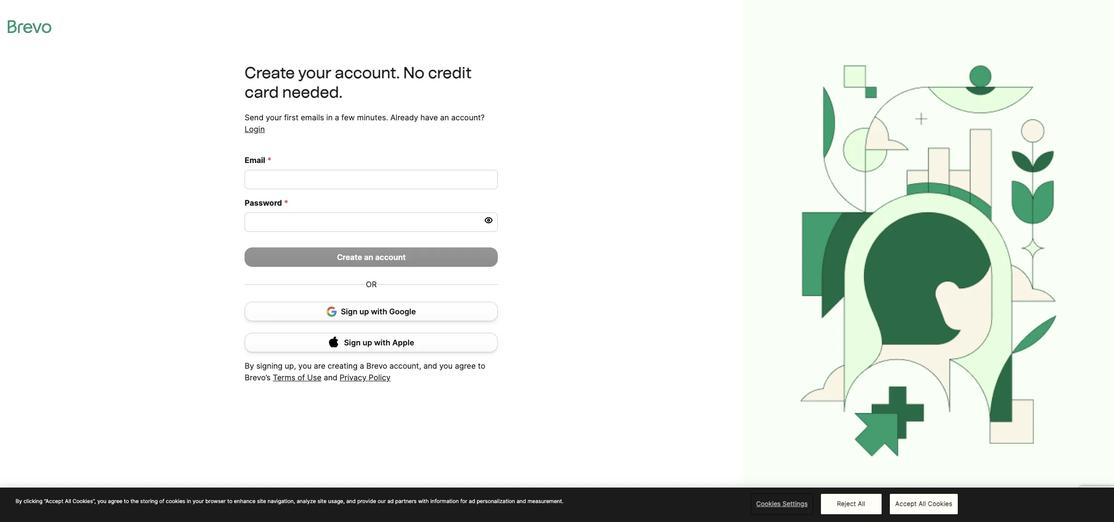 Task type: describe. For each thing, give the bounding box(es) containing it.
cookies
[[166, 498, 185, 505]]

in inside send your first emails in a few minutes. already have an account? login
[[327, 113, 333, 122]]

by clicking "accept all cookies", you agree to the storing of cookies in your browser to enhance site navigation, analyze site usage, and provide our ad partners with information for ad personalization and measurement.
[[16, 498, 564, 505]]

up,
[[285, 361, 296, 371]]

reject all button
[[821, 495, 882, 515]]

reject all
[[838, 500, 866, 508]]

signing
[[256, 361, 283, 371]]

a inside by signing up, you are creating a brevo account, and you agree to brevo's
[[360, 361, 364, 371]]

or
[[366, 280, 377, 289]]

login link
[[245, 123, 265, 135]]

by for by signing up, you are creating a brevo account, and you agree to brevo's
[[245, 361, 254, 371]]

your for send
[[266, 113, 282, 122]]

* for password *
[[284, 198, 289, 208]]

to inside by signing up, you are creating a brevo account, and you agree to brevo's
[[478, 361, 486, 371]]

account,
[[390, 361, 422, 371]]

analyze
[[297, 498, 316, 505]]

1 site from the left
[[257, 498, 266, 505]]

email *
[[245, 155, 272, 165]]

partners
[[396, 498, 417, 505]]

provide
[[358, 498, 376, 505]]

enhance
[[234, 498, 256, 505]]

2 vertical spatial with
[[418, 498, 429, 505]]

an inside send your first emails in a few minutes. already have an account? login
[[440, 113, 449, 122]]

information
[[431, 498, 459, 505]]

0 horizontal spatial to
[[124, 498, 129, 505]]

apple
[[393, 338, 415, 348]]

1 vertical spatial of
[[159, 498, 165, 505]]

email
[[245, 155, 265, 165]]

send
[[245, 113, 264, 122]]

with for apple
[[374, 338, 391, 348]]

by signing up, you are creating a brevo account, and you agree to brevo's
[[245, 361, 486, 383]]

all for accept all cookies
[[919, 500, 927, 508]]

send your first emails in a few minutes. already have an account? login
[[245, 113, 485, 134]]

an inside button
[[364, 253, 374, 262]]

your for create
[[299, 64, 332, 82]]

accept all cookies button
[[891, 495, 958, 515]]

emails
[[301, 113, 324, 122]]

create for create an account
[[337, 253, 362, 262]]

by for by clicking "accept all cookies", you agree to the storing of cookies in your browser to enhance site navigation, analyze site usage, and provide our ad partners with information for ad personalization and measurement.
[[16, 498, 22, 505]]

a inside send your first emails in a few minutes. already have an account? login
[[335, 113, 340, 122]]

our
[[378, 498, 386, 505]]

create an account button
[[245, 248, 498, 267]]

clicking
[[23, 498, 43, 505]]

terms of use and privacy policy
[[273, 373, 391, 383]]

sign up with apple
[[344, 338, 415, 348]]

and right usage,
[[347, 498, 356, 505]]

account.
[[335, 64, 400, 82]]

already
[[391, 113, 419, 122]]

minutes.
[[357, 113, 389, 122]]

* for email *
[[267, 155, 272, 165]]

privacy
[[340, 373, 367, 383]]

first
[[284, 113, 299, 122]]

google
[[389, 307, 416, 317]]



Task type: vqa. For each thing, say whether or not it's contained in the screenshot.
the left COMPANY
no



Task type: locate. For each thing, give the bounding box(es) containing it.
accept all cookies
[[896, 500, 953, 508]]

cookies
[[757, 500, 781, 508], [929, 500, 953, 508]]

1 horizontal spatial to
[[228, 498, 233, 505]]

no
[[404, 64, 425, 82]]

None password field
[[245, 213, 498, 232]]

with left apple
[[374, 338, 391, 348]]

agree
[[455, 361, 476, 371], [108, 498, 122, 505]]

measurement.
[[528, 498, 564, 505]]

site
[[257, 498, 266, 505], [318, 498, 327, 505]]

are
[[314, 361, 326, 371]]

cookies inside button
[[929, 500, 953, 508]]

0 vertical spatial by
[[245, 361, 254, 371]]

0 horizontal spatial by
[[16, 498, 22, 505]]

0 vertical spatial agree
[[455, 361, 476, 371]]

use
[[307, 373, 322, 383]]

an
[[440, 113, 449, 122], [364, 253, 374, 262]]

cookies right accept
[[929, 500, 953, 508]]

0 vertical spatial sign
[[341, 307, 358, 317]]

1 vertical spatial create
[[337, 253, 362, 262]]

1 horizontal spatial ad
[[469, 498, 476, 505]]

to
[[478, 361, 486, 371], [124, 498, 129, 505], [228, 498, 233, 505]]

site right enhance
[[257, 498, 266, 505]]

"accept
[[44, 498, 63, 505]]

have
[[421, 113, 438, 122]]

up up brevo
[[363, 338, 372, 348]]

your inside send your first emails in a few minutes. already have an account? login
[[266, 113, 282, 122]]

1 horizontal spatial create
[[337, 253, 362, 262]]

sign
[[341, 307, 358, 317], [344, 338, 361, 348]]

a up privacy policy link
[[360, 361, 364, 371]]

2 horizontal spatial all
[[919, 500, 927, 508]]

0 horizontal spatial an
[[364, 253, 374, 262]]

1 vertical spatial a
[[360, 361, 364, 371]]

0 horizontal spatial you
[[97, 498, 107, 505]]

1 vertical spatial by
[[16, 498, 22, 505]]

1 vertical spatial in
[[187, 498, 191, 505]]

1 vertical spatial *
[[284, 198, 289, 208]]

1 vertical spatial sign
[[344, 338, 361, 348]]

all inside button
[[919, 500, 927, 508]]

by inside by signing up, you are creating a brevo account, and you agree to brevo's
[[245, 361, 254, 371]]

site left usage,
[[318, 498, 327, 505]]

sign up with google
[[341, 307, 416, 317]]

you up terms of use link at the bottom left of the page
[[299, 361, 312, 371]]

1 horizontal spatial agree
[[455, 361, 476, 371]]

a
[[335, 113, 340, 122], [360, 361, 364, 371]]

sign up with apple button
[[245, 333, 498, 353]]

create
[[245, 64, 295, 82], [337, 253, 362, 262]]

up
[[360, 307, 369, 317], [363, 338, 372, 348]]

create for create your account. no credit card needed.
[[245, 64, 295, 82]]

all inside 'button'
[[859, 500, 866, 508]]

2 ad from the left
[[469, 498, 476, 505]]

few
[[342, 113, 355, 122]]

2 vertical spatial your
[[193, 498, 204, 505]]

reject
[[838, 500, 857, 508]]

1 horizontal spatial you
[[299, 361, 312, 371]]

create left account
[[337, 253, 362, 262]]

and
[[424, 361, 438, 371], [324, 373, 338, 383], [347, 498, 356, 505], [517, 498, 526, 505]]

up for sign up with apple
[[363, 338, 372, 348]]

with
[[371, 307, 388, 317], [374, 338, 391, 348], [418, 498, 429, 505]]

you right 'cookies",'
[[97, 498, 107, 505]]

of right storing in the left of the page
[[159, 498, 165, 505]]

2 horizontal spatial to
[[478, 361, 486, 371]]

create inside button
[[337, 253, 362, 262]]

by up brevo's
[[245, 361, 254, 371]]

1 horizontal spatial your
[[266, 113, 282, 122]]

None text field
[[245, 170, 498, 189]]

privacy policy link
[[340, 372, 391, 384]]

all right reject
[[859, 500, 866, 508]]

2 cookies from the left
[[929, 500, 953, 508]]

2 horizontal spatial your
[[299, 64, 332, 82]]

login
[[245, 124, 265, 134]]

0 vertical spatial create
[[245, 64, 295, 82]]

cookies left settings
[[757, 500, 781, 508]]

1 horizontal spatial site
[[318, 498, 327, 505]]

0 vertical spatial an
[[440, 113, 449, 122]]

all right accept
[[919, 500, 927, 508]]

ad right for
[[469, 498, 476, 505]]

all for reject all
[[859, 500, 866, 508]]

cookies inside button
[[757, 500, 781, 508]]

settings
[[783, 500, 808, 508]]

1 horizontal spatial *
[[284, 198, 289, 208]]

1 vertical spatial up
[[363, 338, 372, 348]]

storing
[[140, 498, 158, 505]]

agree inside by signing up, you are creating a brevo account, and you agree to brevo's
[[455, 361, 476, 371]]

sign up sign up with apple button
[[341, 307, 358, 317]]

of left use
[[298, 373, 305, 383]]

create up the card
[[245, 64, 295, 82]]

in right emails
[[327, 113, 333, 122]]

2 horizontal spatial you
[[440, 361, 453, 371]]

0 horizontal spatial create
[[245, 64, 295, 82]]

an right have
[[440, 113, 449, 122]]

1 horizontal spatial a
[[360, 361, 364, 371]]

and inside by signing up, you are creating a brevo account, and you agree to brevo's
[[424, 361, 438, 371]]

1 horizontal spatial all
[[859, 500, 866, 508]]

1 horizontal spatial by
[[245, 361, 254, 371]]

account?
[[452, 113, 485, 122]]

create inside the create your account. no credit card needed.
[[245, 64, 295, 82]]

sign for sign up with apple
[[344, 338, 361, 348]]

for
[[461, 498, 468, 505]]

personalization
[[477, 498, 515, 505]]

browser
[[205, 498, 226, 505]]

you
[[299, 361, 312, 371], [440, 361, 453, 371], [97, 498, 107, 505]]

in right cookies
[[187, 498, 191, 505]]

up for sign up with google
[[360, 307, 369, 317]]

0 horizontal spatial of
[[159, 498, 165, 505]]

needed.
[[282, 83, 343, 101]]

your inside the create your account. no credit card needed.
[[299, 64, 332, 82]]

0 horizontal spatial all
[[65, 498, 71, 505]]

*
[[267, 155, 272, 165], [284, 198, 289, 208]]

0 vertical spatial of
[[298, 373, 305, 383]]

1 vertical spatial with
[[374, 338, 391, 348]]

by
[[245, 361, 254, 371], [16, 498, 22, 505]]

brevo
[[367, 361, 388, 371]]

with for google
[[371, 307, 388, 317]]

policy
[[369, 373, 391, 383]]

ad right our
[[388, 498, 394, 505]]

brevo's
[[245, 373, 271, 383]]

in
[[327, 113, 333, 122], [187, 498, 191, 505]]

navigation,
[[268, 498, 295, 505]]

0 vertical spatial your
[[299, 64, 332, 82]]

1 vertical spatial agree
[[108, 498, 122, 505]]

usage,
[[328, 498, 345, 505]]

card
[[245, 83, 279, 101]]

account
[[376, 253, 406, 262]]

0 horizontal spatial in
[[187, 498, 191, 505]]

1 vertical spatial an
[[364, 253, 374, 262]]

terms
[[273, 373, 296, 383]]

2 site from the left
[[318, 498, 327, 505]]

accept
[[896, 500, 918, 508]]

1 cookies from the left
[[757, 500, 781, 508]]

cookies settings button
[[752, 495, 813, 514]]

create your account. no credit card needed.
[[245, 64, 472, 101]]

0 horizontal spatial your
[[193, 498, 204, 505]]

credit
[[428, 64, 472, 82]]

your
[[299, 64, 332, 82], [266, 113, 282, 122], [193, 498, 204, 505]]

you right account,
[[440, 361, 453, 371]]

and down are
[[324, 373, 338, 383]]

0 horizontal spatial *
[[267, 155, 272, 165]]

1 horizontal spatial an
[[440, 113, 449, 122]]

password
[[245, 198, 282, 208]]

of
[[298, 373, 305, 383], [159, 498, 165, 505]]

0 vertical spatial in
[[327, 113, 333, 122]]

* right email
[[267, 155, 272, 165]]

1 vertical spatial your
[[266, 113, 282, 122]]

0 horizontal spatial ad
[[388, 498, 394, 505]]

0 vertical spatial up
[[360, 307, 369, 317]]

your left first at the left top of the page
[[266, 113, 282, 122]]

0 vertical spatial with
[[371, 307, 388, 317]]

terms of use link
[[273, 372, 322, 384]]

0 horizontal spatial agree
[[108, 498, 122, 505]]

password *
[[245, 198, 289, 208]]

a left few at top
[[335, 113, 340, 122]]

your left browser at the bottom of the page
[[193, 498, 204, 505]]

1 horizontal spatial in
[[327, 113, 333, 122]]

all
[[65, 498, 71, 505], [859, 500, 866, 508], [919, 500, 927, 508]]

by left clicking on the bottom of the page
[[16, 498, 22, 505]]

the
[[131, 498, 139, 505]]

1 ad from the left
[[388, 498, 394, 505]]

with left google at the left bottom of the page
[[371, 307, 388, 317]]

and right account,
[[424, 361, 438, 371]]

sign up creating
[[344, 338, 361, 348]]

create an account
[[337, 253, 406, 262]]

1 horizontal spatial of
[[298, 373, 305, 383]]

* right password
[[284, 198, 289, 208]]

with right partners
[[418, 498, 429, 505]]

0 horizontal spatial cookies
[[757, 500, 781, 508]]

all right "accept
[[65, 498, 71, 505]]

cookies",
[[73, 498, 96, 505]]

1 horizontal spatial cookies
[[929, 500, 953, 508]]

ad
[[388, 498, 394, 505], [469, 498, 476, 505]]

0 horizontal spatial a
[[335, 113, 340, 122]]

0 vertical spatial *
[[267, 155, 272, 165]]

sign up with google button
[[245, 302, 498, 321]]

creating
[[328, 361, 358, 371]]

0 vertical spatial a
[[335, 113, 340, 122]]

an left account
[[364, 253, 374, 262]]

0 horizontal spatial site
[[257, 498, 266, 505]]

cookies settings
[[757, 500, 808, 508]]

sign for sign up with google
[[341, 307, 358, 317]]

up down or
[[360, 307, 369, 317]]

and left the measurement.
[[517, 498, 526, 505]]

your up needed.
[[299, 64, 332, 82]]



